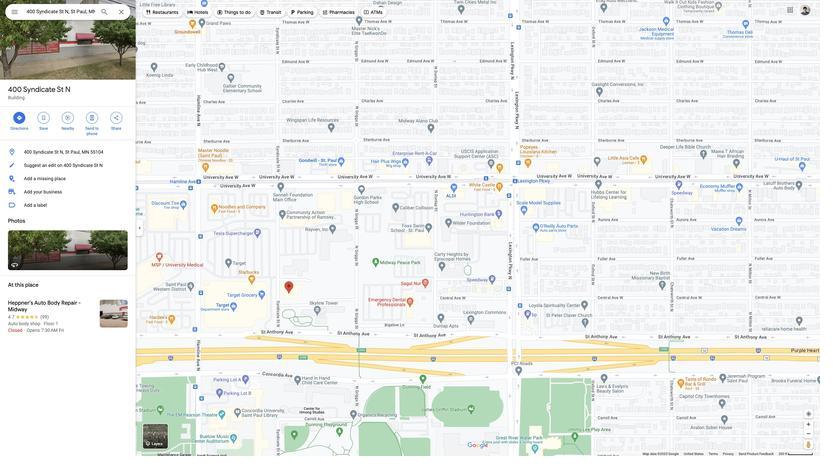 Task type: describe. For each thing, give the bounding box(es) containing it.
add your business
[[24, 190, 62, 195]]

400 Syndicate St N, St Paul, MN 55104 field
[[5, 4, 130, 20]]

map
[[643, 453, 650, 457]]

 transit
[[260, 9, 281, 16]]

send for send product feedback
[[739, 453, 747, 457]]

google
[[669, 453, 679, 457]]

a for label
[[33, 203, 36, 208]]

suggest an edit on 400 syndicate st n button
[[0, 159, 136, 172]]

send to phone
[[85, 126, 99, 136]]

restaurants
[[153, 9, 178, 15]]

add a missing place
[[24, 176, 66, 182]]

auto inside auto body shop · floor 1 closed ⋅ opens 7:30 am fri
[[8, 322, 18, 327]]

edit
[[48, 163, 56, 168]]

2 vertical spatial syndicate
[[73, 163, 93, 168]]

closed
[[8, 328, 22, 334]]

hotels
[[194, 9, 208, 15]]

send for send to phone
[[85, 126, 94, 131]]

zoom out image
[[807, 432, 812, 437]]

suggest
[[24, 163, 41, 168]]

terms
[[709, 453, 718, 457]]

©2023
[[658, 453, 668, 457]]

add for add a label
[[24, 203, 32, 208]]

·
[[41, 322, 43, 327]]

heppner's auto body repair - midway
[[8, 300, 81, 314]]

directions
[[10, 126, 28, 131]]

floor
[[44, 322, 54, 327]]

400 syndicate st n building
[[8, 85, 70, 100]]

do
[[245, 9, 251, 15]]

add a label button
[[0, 199, 136, 212]]

 button
[[5, 4, 24, 21]]

auto body shop · floor 1 closed ⋅ opens 7:30 am fri
[[8, 322, 64, 334]]

mn
[[82, 150, 89, 155]]


[[217, 9, 223, 16]]

transit
[[267, 9, 281, 15]]

google maps element
[[0, 0, 821, 457]]

show your location image
[[806, 412, 812, 418]]

none field inside 400 syndicate st n, st paul, mn 55104 field
[[27, 8, 95, 16]]

400 for n
[[8, 85, 22, 94]]

missing
[[37, 176, 53, 182]]

400 syndicate st n, st paul, mn 55104 button
[[0, 146, 136, 159]]


[[260, 9, 266, 16]]

save
[[39, 126, 48, 131]]


[[113, 114, 119, 122]]


[[187, 9, 193, 16]]

label
[[37, 203, 47, 208]]

paul,
[[71, 150, 81, 155]]

add a missing place button
[[0, 172, 136, 186]]

syndicate for n
[[23, 85, 56, 94]]


[[65, 114, 71, 122]]


[[363, 9, 369, 16]]

 restaurants
[[145, 9, 178, 16]]

(99)
[[40, 315, 49, 320]]

st inside 400 syndicate st n building
[[57, 85, 64, 94]]


[[145, 9, 151, 16]]

pharmacies
[[330, 9, 355, 15]]

add for add your business
[[24, 190, 32, 195]]

feedback
[[760, 453, 774, 457]]

body
[[47, 300, 60, 307]]

privacy
[[723, 453, 734, 457]]

 parking
[[290, 9, 314, 16]]

shop
[[30, 322, 40, 327]]

1
[[56, 322, 58, 327]]

business
[[44, 190, 62, 195]]

building
[[8, 95, 25, 100]]

repair
[[61, 300, 77, 307]]


[[16, 114, 22, 122]]

auto inside heppner's auto body repair - midway
[[34, 300, 46, 307]]

data
[[650, 453, 657, 457]]

200
[[779, 453, 785, 457]]

privacy button
[[723, 453, 734, 457]]

55104
[[90, 150, 103, 155]]

400 syndicate st n, st paul, mn 55104
[[24, 150, 103, 155]]

 things to do
[[217, 9, 251, 16]]

4.7 stars 99 reviews image
[[8, 314, 49, 321]]

7:30 am
[[41, 328, 58, 334]]

to inside send to phone
[[95, 126, 99, 131]]

phone
[[87, 132, 98, 136]]


[[322, 9, 328, 16]]

send product feedback
[[739, 453, 774, 457]]

this
[[15, 282, 24, 289]]

map data ©2023 google
[[643, 453, 679, 457]]

united states button
[[684, 453, 704, 457]]

400 for n,
[[24, 150, 32, 155]]


[[89, 114, 95, 122]]



Task type: locate. For each thing, give the bounding box(es) containing it.
heppner's
[[8, 300, 33, 307]]

1 vertical spatial a
[[33, 203, 36, 208]]

terms button
[[709, 453, 718, 457]]

add left the your
[[24, 190, 32, 195]]

layers
[[152, 443, 163, 447]]

a left label
[[33, 203, 36, 208]]

0 horizontal spatial 400
[[8, 85, 22, 94]]

1 horizontal spatial send
[[739, 453, 747, 457]]

auto
[[34, 300, 46, 307], [8, 322, 18, 327]]

400 right the on
[[64, 163, 71, 168]]

syndicate up an
[[33, 150, 53, 155]]

add inside button
[[24, 203, 32, 208]]

0 vertical spatial auto
[[34, 300, 46, 307]]

None field
[[27, 8, 95, 16]]

0 vertical spatial place
[[55, 176, 66, 182]]

n,
[[60, 150, 64, 155]]

2 add from the top
[[24, 190, 32, 195]]

400
[[8, 85, 22, 94], [24, 150, 32, 155], [64, 163, 71, 168]]

send up "phone"
[[85, 126, 94, 131]]

at
[[8, 282, 14, 289]]

2 vertical spatial add
[[24, 203, 32, 208]]

ft
[[786, 453, 788, 457]]

nearby
[[62, 126, 74, 131]]

add inside button
[[24, 176, 32, 182]]

opens
[[27, 328, 40, 334]]

1 vertical spatial send
[[739, 453, 747, 457]]

1 horizontal spatial to
[[240, 9, 244, 15]]

1 horizontal spatial n
[[99, 163, 103, 168]]

send inside send to phone
[[85, 126, 94, 131]]


[[41, 114, 47, 122]]

show street view coverage image
[[804, 440, 814, 450]]

united
[[684, 453, 694, 457]]

body
[[19, 322, 29, 327]]

add left label
[[24, 203, 32, 208]]

syndicate up building
[[23, 85, 56, 94]]

product
[[747, 453, 759, 457]]

-
[[78, 300, 81, 307]]

a for missing
[[33, 176, 36, 182]]

200 ft button
[[779, 453, 814, 457]]


[[290, 9, 296, 16]]

syndicate down mn
[[73, 163, 93, 168]]

n inside button
[[99, 163, 103, 168]]

auto down the 4.7
[[8, 322, 18, 327]]

 search field
[[5, 4, 130, 21]]

to left do at left top
[[240, 9, 244, 15]]

0 vertical spatial n
[[65, 85, 70, 94]]

photos
[[8, 218, 25, 225]]

400 inside 400 syndicate st n building
[[8, 85, 22, 94]]

1 a from the top
[[33, 176, 36, 182]]

footer inside google maps element
[[643, 453, 779, 457]]

place right this
[[25, 282, 39, 289]]

1 vertical spatial add
[[24, 190, 32, 195]]

0 vertical spatial to
[[240, 9, 244, 15]]

 hotels
[[187, 9, 208, 16]]

 pharmacies
[[322, 9, 355, 16]]

footer containing map data ©2023 google
[[643, 453, 779, 457]]

united states
[[684, 453, 704, 457]]

1 vertical spatial n
[[99, 163, 103, 168]]

a
[[33, 176, 36, 182], [33, 203, 36, 208]]

to up "phone"
[[95, 126, 99, 131]]

atms
[[371, 9, 383, 15]]

1 horizontal spatial place
[[55, 176, 66, 182]]

 atms
[[363, 9, 383, 16]]

a left missing
[[33, 176, 36, 182]]

0 horizontal spatial to
[[95, 126, 99, 131]]

add a label
[[24, 203, 47, 208]]

to inside  things to do
[[240, 9, 244, 15]]

1 vertical spatial 400
[[24, 150, 32, 155]]

4.7
[[8, 315, 14, 320]]

0 horizontal spatial send
[[85, 126, 94, 131]]

2 vertical spatial 400
[[64, 163, 71, 168]]

1 horizontal spatial 400
[[24, 150, 32, 155]]

add for add a missing place
[[24, 176, 32, 182]]

n up 
[[65, 85, 70, 94]]

fri
[[59, 328, 64, 334]]

n inside 400 syndicate st n building
[[65, 85, 70, 94]]

0 vertical spatial add
[[24, 176, 32, 182]]

place
[[55, 176, 66, 182], [25, 282, 39, 289]]

0 vertical spatial send
[[85, 126, 94, 131]]

0 horizontal spatial place
[[25, 282, 39, 289]]

1 vertical spatial place
[[25, 282, 39, 289]]

states
[[695, 453, 704, 457]]

1 vertical spatial syndicate
[[33, 150, 53, 155]]

syndicate inside 400 syndicate st n building
[[23, 85, 56, 94]]

footer
[[643, 453, 779, 457]]

send product feedback button
[[739, 453, 774, 457]]

2 a from the top
[[33, 203, 36, 208]]


[[11, 7, 19, 17]]

add
[[24, 176, 32, 182], [24, 190, 32, 195], [24, 203, 32, 208]]

0 vertical spatial 400
[[8, 85, 22, 94]]

1 horizontal spatial auto
[[34, 300, 46, 307]]

1 vertical spatial auto
[[8, 322, 18, 327]]

0 vertical spatial a
[[33, 176, 36, 182]]

midway
[[8, 307, 27, 314]]

400 up building
[[8, 85, 22, 94]]

2 horizontal spatial 400
[[64, 163, 71, 168]]

1 add from the top
[[24, 176, 32, 182]]

on
[[57, 163, 62, 168]]

⋅
[[23, 328, 26, 334]]

auto left body
[[34, 300, 46, 307]]

0 horizontal spatial n
[[65, 85, 70, 94]]

share
[[111, 126, 121, 131]]

collapse side panel image
[[136, 225, 143, 232]]

200 ft
[[779, 453, 788, 457]]

zoom in image
[[807, 423, 812, 428]]

1 vertical spatial to
[[95, 126, 99, 131]]

send left product
[[739, 453, 747, 457]]

things
[[224, 9, 238, 15]]

a inside button
[[33, 203, 36, 208]]

google account: nolan park  
(nolan.park@adept.ai) image
[[800, 5, 811, 15]]

add your business link
[[0, 186, 136, 199]]

parking
[[297, 9, 314, 15]]

place down the on
[[55, 176, 66, 182]]

syndicate for n,
[[33, 150, 53, 155]]

400 up suggest
[[24, 150, 32, 155]]

0 horizontal spatial auto
[[8, 322, 18, 327]]

n
[[65, 85, 70, 94], [99, 163, 103, 168]]

at this place
[[8, 282, 39, 289]]

place inside button
[[55, 176, 66, 182]]

add inside 'link'
[[24, 190, 32, 195]]

suggest an edit on 400 syndicate st n
[[24, 163, 103, 168]]

n down 55104
[[99, 163, 103, 168]]

a inside button
[[33, 176, 36, 182]]

400 syndicate st n main content
[[0, 0, 136, 457]]

an
[[42, 163, 47, 168]]

add down suggest
[[24, 176, 32, 182]]

your
[[33, 190, 42, 195]]

send inside button
[[739, 453, 747, 457]]

actions for 400 syndicate st n region
[[0, 107, 136, 140]]

0 vertical spatial syndicate
[[23, 85, 56, 94]]

3 add from the top
[[24, 203, 32, 208]]



Task type: vqa. For each thing, say whether or not it's contained in the screenshot.
rd in the button
no



